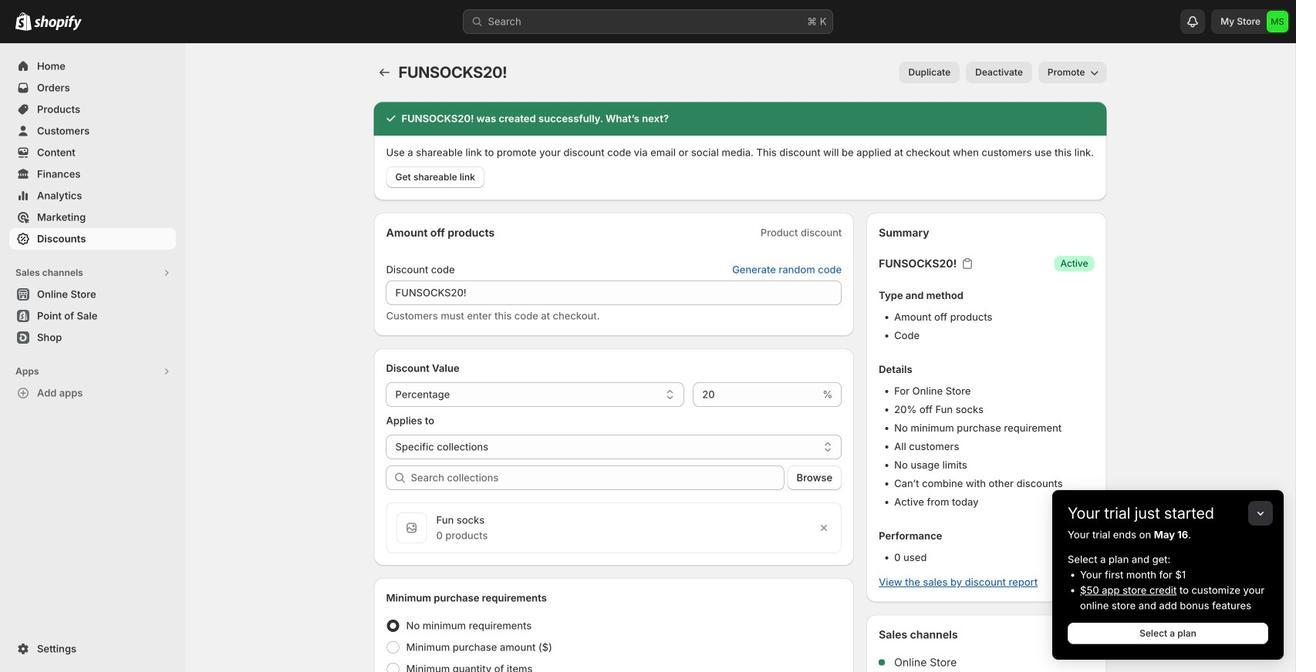Task type: vqa. For each thing, say whether or not it's contained in the screenshot.
Product type's Product
no



Task type: locate. For each thing, give the bounding box(es) containing it.
None text field
[[386, 281, 842, 306], [693, 383, 820, 407], [386, 281, 842, 306], [693, 383, 820, 407]]



Task type: describe. For each thing, give the bounding box(es) containing it.
shopify image
[[34, 15, 82, 31]]

Search collections text field
[[411, 466, 784, 491]]

my store image
[[1267, 11, 1289, 32]]

shopify image
[[15, 12, 32, 31]]



